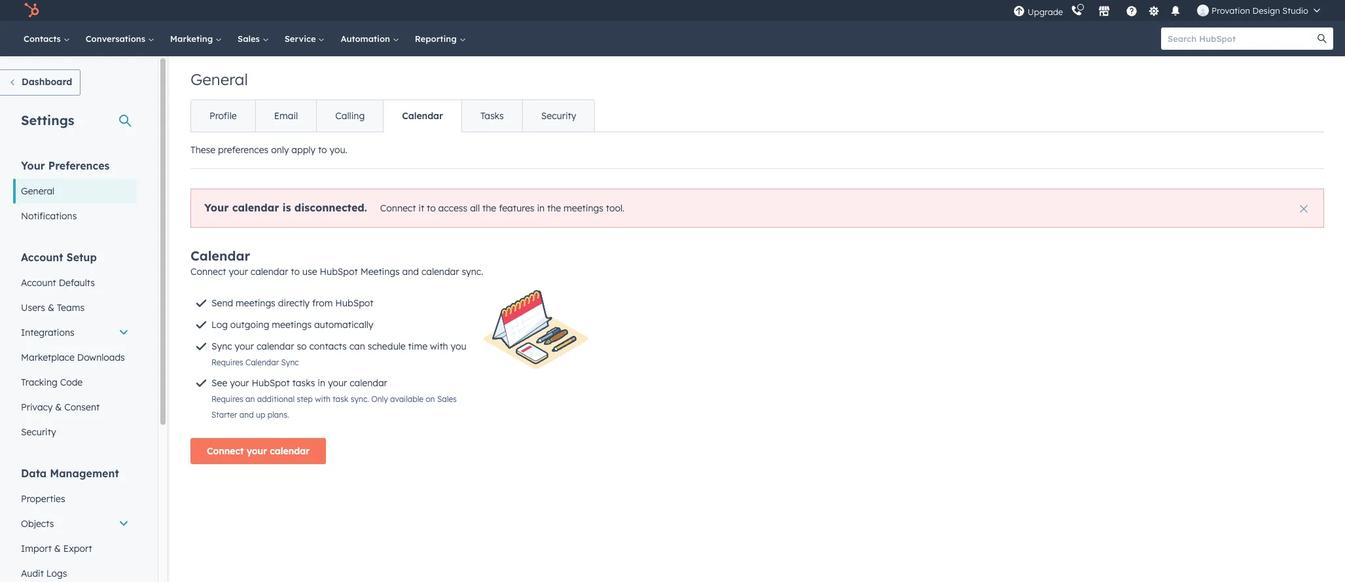 Task type: vqa. For each thing, say whether or not it's contained in the screenshot.
Analysis
no



Task type: describe. For each thing, give the bounding box(es) containing it.
1 horizontal spatial sync
[[281, 358, 299, 367]]

general inside 'link'
[[21, 185, 55, 197]]

profile link
[[191, 100, 255, 132]]

marketplaces button
[[1091, 0, 1119, 21]]

settings image
[[1149, 6, 1160, 17]]

privacy & consent link
[[13, 395, 137, 420]]

tracking code link
[[13, 370, 137, 395]]

calling link
[[317, 100, 383, 132]]

send meetings directly from hubspot
[[212, 297, 374, 309]]

tasks
[[481, 110, 504, 122]]

access
[[439, 202, 468, 214]]

contacts
[[24, 33, 63, 44]]

calling
[[336, 110, 365, 122]]

directly
[[278, 297, 310, 309]]

close image
[[1301, 205, 1309, 213]]

0 horizontal spatial sync
[[212, 341, 232, 352]]

is
[[283, 201, 291, 214]]

objects
[[21, 518, 54, 530]]

audit logs link
[[13, 561, 137, 582]]

account defaults link
[[13, 271, 137, 295]]

conversations
[[86, 33, 148, 44]]

1 vertical spatial hubspot
[[336, 297, 374, 309]]

logs
[[46, 568, 67, 580]]

calling icon image
[[1072, 5, 1083, 17]]

downloads
[[77, 352, 125, 364]]

your for your calendar is disconnected.
[[204, 201, 229, 214]]

settings
[[21, 112, 74, 128]]

send
[[212, 297, 233, 309]]

your inside 'calendar connect your calendar to use hubspot meetings and calendar sync.'
[[229, 266, 248, 278]]

automation link
[[333, 21, 407, 56]]

an
[[246, 394, 255, 404]]

starter
[[212, 410, 237, 420]]

integrations
[[21, 327, 74, 339]]

log
[[212, 319, 228, 331]]

import
[[21, 543, 52, 555]]

marketing
[[170, 33, 216, 44]]

calling icon button
[[1066, 2, 1089, 19]]

meetings inside your calendar is disconnected. alert
[[564, 202, 604, 214]]

privacy & consent
[[21, 402, 100, 413]]

0 vertical spatial general
[[191, 69, 248, 89]]

2 the from the left
[[548, 202, 561, 214]]

privacy
[[21, 402, 53, 413]]

tracking code
[[21, 377, 83, 388]]

requires inside sync your calendar so contacts can schedule time with you requires calendar sync
[[212, 358, 243, 367]]

sync. inside 'calendar connect your calendar to use hubspot meetings and calendar sync.'
[[462, 266, 484, 278]]

consent
[[64, 402, 100, 413]]

to for these
[[318, 144, 327, 156]]

automation
[[341, 33, 393, 44]]

you
[[451, 341, 467, 352]]

plans.
[[268, 410, 289, 420]]

so
[[297, 341, 307, 352]]

calendar inside alert
[[232, 201, 279, 214]]

upgrade
[[1028, 6, 1064, 17]]

security for the right security link
[[542, 110, 577, 122]]

export
[[63, 543, 92, 555]]

and inside 'calendar connect your calendar to use hubspot meetings and calendar sync.'
[[403, 266, 419, 278]]

log outgoing meetings automatically
[[212, 319, 374, 331]]

design
[[1253, 5, 1281, 16]]

provation design studio
[[1212, 5, 1309, 16]]

marketplace
[[21, 352, 75, 364]]

users & teams
[[21, 302, 85, 314]]

data management element
[[13, 466, 137, 582]]

in inside see your hubspot tasks in your calendar requires an additional step with task sync. only available on sales starter and up plans.
[[318, 377, 326, 389]]

task
[[333, 394, 349, 404]]

your for sync
[[235, 341, 254, 352]]

tasks
[[293, 377, 315, 389]]

tracking
[[21, 377, 57, 388]]

preferences
[[218, 144, 269, 156]]

account defaults
[[21, 277, 95, 289]]

setup
[[67, 251, 97, 264]]

settings link
[[1146, 4, 1163, 17]]

contacts link
[[16, 21, 78, 56]]

provation design studio button
[[1190, 0, 1329, 21]]

calendar link
[[383, 100, 462, 132]]

use
[[302, 266, 317, 278]]

security for security link to the bottom
[[21, 426, 56, 438]]

email
[[274, 110, 298, 122]]

audit
[[21, 568, 44, 580]]

studio
[[1283, 5, 1309, 16]]

your up task
[[328, 377, 347, 389]]

service
[[285, 33, 319, 44]]

to for calendar
[[291, 266, 300, 278]]

up
[[256, 410, 266, 420]]

hubspot link
[[16, 3, 49, 18]]

0 horizontal spatial sales
[[238, 33, 262, 44]]

sales inside see your hubspot tasks in your calendar requires an additional step with task sync. only available on sales starter and up plans.
[[437, 394, 457, 404]]

& for export
[[54, 543, 61, 555]]

import & export link
[[13, 536, 137, 561]]

on
[[426, 394, 435, 404]]

users & teams link
[[13, 295, 137, 320]]

sync. inside see your hubspot tasks in your calendar requires an additional step with task sync. only available on sales starter and up plans.
[[351, 394, 369, 404]]

search image
[[1318, 34, 1328, 43]]

preferences
[[48, 159, 110, 172]]

requires inside see your hubspot tasks in your calendar requires an additional step with task sync. only available on sales starter and up plans.
[[212, 394, 243, 404]]

& for teams
[[48, 302, 54, 314]]

meetings
[[361, 266, 400, 278]]

email link
[[255, 100, 317, 132]]

can
[[350, 341, 365, 352]]

defaults
[[59, 277, 95, 289]]

1 vertical spatial security link
[[13, 420, 137, 445]]

your for connect
[[247, 445, 267, 457]]

tasks link
[[462, 100, 523, 132]]

your for your preferences
[[21, 159, 45, 172]]



Task type: locate. For each thing, give the bounding box(es) containing it.
schedule
[[368, 341, 406, 352]]

account up account defaults at the left
[[21, 251, 63, 264]]

your down the up
[[247, 445, 267, 457]]

1 horizontal spatial in
[[537, 202, 545, 214]]

2 vertical spatial &
[[54, 543, 61, 555]]

calendar up send meetings directly from hubspot
[[251, 266, 288, 278]]

0 vertical spatial with
[[430, 341, 448, 352]]

notifications image
[[1171, 6, 1182, 18]]

connect inside 'calendar connect your calendar to use hubspot meetings and calendar sync.'
[[191, 266, 226, 278]]

0 vertical spatial security link
[[523, 100, 595, 132]]

2 vertical spatial to
[[291, 266, 300, 278]]

calendar inside button
[[270, 445, 310, 457]]

hubspot up additional
[[252, 377, 290, 389]]

account
[[21, 251, 63, 264], [21, 277, 56, 289]]

2 vertical spatial hubspot
[[252, 377, 290, 389]]

in inside your calendar is disconnected. alert
[[537, 202, 545, 214]]

your preferences element
[[13, 159, 137, 229]]

meetings up the outgoing
[[236, 297, 276, 309]]

automatically
[[314, 319, 374, 331]]

management
[[50, 467, 119, 480]]

0 horizontal spatial general
[[21, 185, 55, 197]]

& inside data management element
[[54, 543, 61, 555]]

you.
[[330, 144, 348, 156]]

apply
[[292, 144, 316, 156]]

your inside alert
[[204, 201, 229, 214]]

only
[[372, 394, 388, 404]]

2 horizontal spatial to
[[427, 202, 436, 214]]

tool.
[[606, 202, 625, 214]]

0 horizontal spatial in
[[318, 377, 326, 389]]

james peterson image
[[1198, 5, 1210, 16]]

connect it to access all the features in the meetings tool.
[[380, 202, 625, 214]]

calendar left the is
[[232, 201, 279, 214]]

0 horizontal spatial to
[[291, 266, 300, 278]]

connect inside button
[[207, 445, 244, 457]]

calendar
[[232, 201, 279, 214], [251, 266, 288, 278], [422, 266, 459, 278], [257, 341, 294, 352], [350, 377, 388, 389], [270, 445, 310, 457]]

the
[[483, 202, 497, 214], [548, 202, 561, 214]]

to
[[318, 144, 327, 156], [427, 202, 436, 214], [291, 266, 300, 278]]

connect inside alert
[[380, 202, 416, 214]]

your
[[229, 266, 248, 278], [235, 341, 254, 352], [230, 377, 249, 389], [328, 377, 347, 389], [247, 445, 267, 457]]

1 vertical spatial &
[[55, 402, 62, 413]]

security inside the account setup element
[[21, 426, 56, 438]]

0 horizontal spatial the
[[483, 202, 497, 214]]

connect your calendar button
[[191, 438, 326, 464]]

& right privacy
[[55, 402, 62, 413]]

conversations link
[[78, 21, 162, 56]]

sales
[[238, 33, 262, 44], [437, 394, 457, 404]]

dashboard
[[22, 76, 72, 88]]

1 horizontal spatial and
[[403, 266, 419, 278]]

sync down log at the left
[[212, 341, 232, 352]]

your
[[21, 159, 45, 172], [204, 201, 229, 214]]

1 requires from the top
[[212, 358, 243, 367]]

sales left service
[[238, 33, 262, 44]]

it
[[419, 202, 425, 214]]

data management
[[21, 467, 119, 480]]

2 vertical spatial calendar
[[246, 358, 279, 367]]

1 horizontal spatial general
[[191, 69, 248, 89]]

your up the send
[[229, 266, 248, 278]]

0 vertical spatial sync.
[[462, 266, 484, 278]]

with inside see your hubspot tasks in your calendar requires an additional step with task sync. only available on sales starter and up plans.
[[315, 394, 331, 404]]

1 vertical spatial your
[[204, 201, 229, 214]]

calendar for calendar
[[402, 110, 443, 122]]

1 horizontal spatial sales
[[437, 394, 457, 404]]

& left export
[[54, 543, 61, 555]]

1 horizontal spatial sync.
[[462, 266, 484, 278]]

help button
[[1121, 0, 1144, 21]]

2 requires from the top
[[212, 394, 243, 404]]

general link
[[13, 179, 137, 204]]

calendar inside sync your calendar so contacts can schedule time with you requires calendar sync
[[246, 358, 279, 367]]

calendar left 'so'
[[257, 341, 294, 352]]

1 vertical spatial general
[[21, 185, 55, 197]]

account setup element
[[13, 250, 137, 445]]

1 vertical spatial sync.
[[351, 394, 369, 404]]

properties link
[[13, 487, 137, 512]]

marketing link
[[162, 21, 230, 56]]

0 vertical spatial meetings
[[564, 202, 604, 214]]

sync. right task
[[351, 394, 369, 404]]

the right the features
[[548, 202, 561, 214]]

hubspot
[[320, 266, 358, 278], [336, 297, 374, 309], [252, 377, 290, 389]]

1 vertical spatial connect
[[191, 266, 226, 278]]

2 account from the top
[[21, 277, 56, 289]]

1 vertical spatial account
[[21, 277, 56, 289]]

general up the profile link
[[191, 69, 248, 89]]

Search HubSpot search field
[[1162, 28, 1322, 50]]

marketplaces image
[[1099, 6, 1111, 18]]

account for account setup
[[21, 251, 63, 264]]

to left the you.
[[318, 144, 327, 156]]

your left preferences
[[21, 159, 45, 172]]

sync your calendar so contacts can schedule time with you requires calendar sync
[[212, 341, 467, 367]]

0 vertical spatial security
[[542, 110, 577, 122]]

menu
[[1013, 0, 1330, 21]]

1 horizontal spatial with
[[430, 341, 448, 352]]

notifications button
[[1165, 0, 1188, 21]]

your down the outgoing
[[235, 341, 254, 352]]

account setup
[[21, 251, 97, 264]]

calendar inside 'calendar connect your calendar to use hubspot meetings and calendar sync.'
[[191, 248, 250, 264]]

0 horizontal spatial your
[[21, 159, 45, 172]]

in right the features
[[537, 202, 545, 214]]

connect down starter
[[207, 445, 244, 457]]

0 vertical spatial &
[[48, 302, 54, 314]]

0 vertical spatial to
[[318, 144, 327, 156]]

1 horizontal spatial security
[[542, 110, 577, 122]]

0 vertical spatial hubspot
[[320, 266, 358, 278]]

1 vertical spatial meetings
[[236, 297, 276, 309]]

1 horizontal spatial to
[[318, 144, 327, 156]]

with inside sync your calendar so contacts can schedule time with you requires calendar sync
[[430, 341, 448, 352]]

dashboard link
[[0, 69, 81, 96]]

hubspot up the automatically
[[336, 297, 374, 309]]

1 vertical spatial in
[[318, 377, 326, 389]]

general up notifications on the top left of page
[[21, 185, 55, 197]]

connect for connect your calendar
[[207, 445, 244, 457]]

properties
[[21, 493, 65, 505]]

0 horizontal spatial with
[[315, 394, 331, 404]]

in right tasks
[[318, 377, 326, 389]]

and inside see your hubspot tasks in your calendar requires an additional step with task sync. only available on sales starter and up plans.
[[240, 410, 254, 420]]

to inside 'calendar connect your calendar to use hubspot meetings and calendar sync.'
[[291, 266, 300, 278]]

1 account from the top
[[21, 251, 63, 264]]

menu containing provation design studio
[[1013, 0, 1330, 21]]

sales right on
[[437, 394, 457, 404]]

connect left it
[[380, 202, 416, 214]]

0 horizontal spatial and
[[240, 410, 254, 420]]

account up 'users'
[[21, 277, 56, 289]]

your inside button
[[247, 445, 267, 457]]

with left the you
[[430, 341, 448, 352]]

calendar for calendar connect your calendar to use hubspot meetings and calendar sync.
[[191, 248, 250, 264]]

0 vertical spatial sales
[[238, 33, 262, 44]]

0 vertical spatial your
[[21, 159, 45, 172]]

1 horizontal spatial the
[[548, 202, 561, 214]]

help image
[[1127, 6, 1138, 18]]

1 vertical spatial requires
[[212, 394, 243, 404]]

the right all on the top left of page
[[483, 202, 497, 214]]

your inside sync your calendar so contacts can schedule time with you requires calendar sync
[[235, 341, 254, 352]]

your for see
[[230, 377, 249, 389]]

sync.
[[462, 266, 484, 278], [351, 394, 369, 404]]

marketplace downloads
[[21, 352, 125, 364]]

connect up the send
[[191, 266, 226, 278]]

sync. down all on the top left of page
[[462, 266, 484, 278]]

connect your calendar
[[207, 445, 310, 457]]

1 vertical spatial calendar
[[191, 248, 250, 264]]

1 vertical spatial sync
[[281, 358, 299, 367]]

search button
[[1312, 28, 1334, 50]]

hubspot inside see your hubspot tasks in your calendar requires an additional step with task sync. only available on sales starter and up plans.
[[252, 377, 290, 389]]

1 vertical spatial and
[[240, 410, 254, 420]]

and right "meetings"
[[403, 266, 419, 278]]

0 vertical spatial sync
[[212, 341, 232, 352]]

1 vertical spatial sales
[[437, 394, 457, 404]]

integrations button
[[13, 320, 137, 345]]

calendar inside sync your calendar so contacts can schedule time with you requires calendar sync
[[257, 341, 294, 352]]

0 horizontal spatial security
[[21, 426, 56, 438]]

0 vertical spatial and
[[403, 266, 419, 278]]

audit logs
[[21, 568, 67, 580]]

sync down 'so'
[[281, 358, 299, 367]]

upgrade image
[[1014, 6, 1026, 17]]

marketplace downloads link
[[13, 345, 137, 370]]

navigation
[[191, 100, 596, 132]]

see
[[212, 377, 227, 389]]

navigation containing profile
[[191, 100, 596, 132]]

0 horizontal spatial sync.
[[351, 394, 369, 404]]

and left the up
[[240, 410, 254, 420]]

requires up starter
[[212, 394, 243, 404]]

0 vertical spatial requires
[[212, 358, 243, 367]]

your up "an"
[[230, 377, 249, 389]]

meetings left tool.
[[564, 202, 604, 214]]

hubspot image
[[24, 3, 39, 18]]

connect for connect it to access all the features in the meetings tool.
[[380, 202, 416, 214]]

calendar
[[402, 110, 443, 122], [191, 248, 250, 264], [246, 358, 279, 367]]

only
[[271, 144, 289, 156]]

your down these
[[204, 201, 229, 214]]

sync
[[212, 341, 232, 352], [281, 358, 299, 367]]

& right 'users'
[[48, 302, 54, 314]]

& for consent
[[55, 402, 62, 413]]

2 vertical spatial connect
[[207, 445, 244, 457]]

requires up see
[[212, 358, 243, 367]]

&
[[48, 302, 54, 314], [55, 402, 62, 413], [54, 543, 61, 555]]

to right it
[[427, 202, 436, 214]]

meetings down send meetings directly from hubspot
[[272, 319, 312, 331]]

0 vertical spatial in
[[537, 202, 545, 214]]

calendar inside see your hubspot tasks in your calendar requires an additional step with task sync. only available on sales starter and up plans.
[[350, 377, 388, 389]]

calendar right "meetings"
[[422, 266, 459, 278]]

calendar down the plans.
[[270, 445, 310, 457]]

hubspot right use
[[320, 266, 358, 278]]

from
[[312, 297, 333, 309]]

0 vertical spatial connect
[[380, 202, 416, 214]]

with
[[430, 341, 448, 352], [315, 394, 331, 404]]

available
[[390, 394, 424, 404]]

0 vertical spatial account
[[21, 251, 63, 264]]

users
[[21, 302, 45, 314]]

1 horizontal spatial security link
[[523, 100, 595, 132]]

1 vertical spatial to
[[427, 202, 436, 214]]

calendar up only
[[350, 377, 388, 389]]

1 horizontal spatial your
[[204, 201, 229, 214]]

import & export
[[21, 543, 92, 555]]

and
[[403, 266, 419, 278], [240, 410, 254, 420]]

outgoing
[[230, 319, 269, 331]]

hubspot inside 'calendar connect your calendar to use hubspot meetings and calendar sync.'
[[320, 266, 358, 278]]

notifications link
[[13, 204, 137, 229]]

code
[[60, 377, 83, 388]]

data
[[21, 467, 47, 480]]

teams
[[57, 302, 85, 314]]

0 horizontal spatial security link
[[13, 420, 137, 445]]

reporting link
[[407, 21, 474, 56]]

disconnected.
[[295, 201, 367, 214]]

account for account defaults
[[21, 277, 56, 289]]

additional
[[257, 394, 295, 404]]

1 the from the left
[[483, 202, 497, 214]]

2 vertical spatial meetings
[[272, 319, 312, 331]]

to inside your calendar is disconnected. alert
[[427, 202, 436, 214]]

your calendar is disconnected. alert
[[191, 189, 1325, 228]]

to left use
[[291, 266, 300, 278]]

time
[[408, 341, 428, 352]]

these
[[191, 144, 216, 156]]

these preferences only apply to you.
[[191, 144, 348, 156]]

with left task
[[315, 394, 331, 404]]

1 vertical spatial with
[[315, 394, 331, 404]]

security
[[542, 110, 577, 122], [21, 426, 56, 438]]

notifications
[[21, 210, 77, 222]]

1 vertical spatial security
[[21, 426, 56, 438]]

security link
[[523, 100, 595, 132], [13, 420, 137, 445]]

provation
[[1212, 5, 1251, 16]]

reporting
[[415, 33, 459, 44]]

0 vertical spatial calendar
[[402, 110, 443, 122]]



